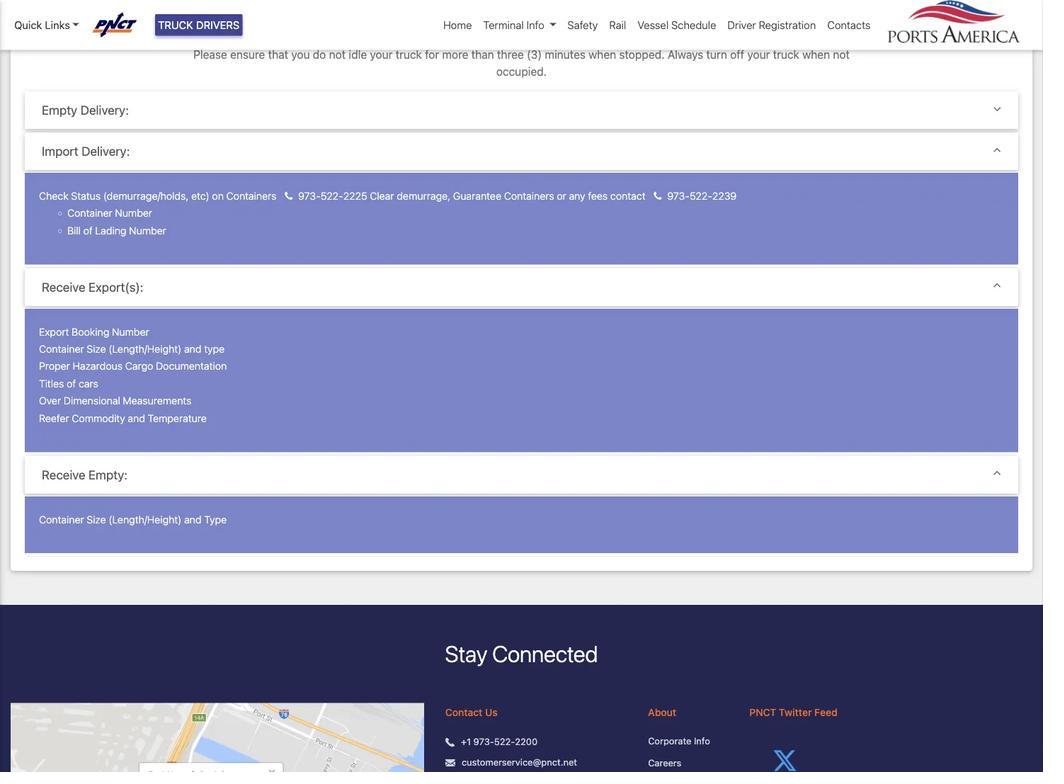 Task type: describe. For each thing, give the bounding box(es) containing it.
vessel
[[638, 19, 669, 31]]

type
[[204, 513, 227, 525]]

do
[[313, 48, 326, 61]]

1 vertical spatial number
[[129, 224, 166, 236]]

1 vertical spatial and
[[128, 412, 145, 424]]

driver registration link
[[722, 11, 822, 39]]

twitter
[[779, 707, 812, 718]]

empty delivery: link
[[42, 103, 1002, 118]]

+1
[[461, 737, 471, 747]]

you
[[292, 48, 310, 61]]

ptp
[[554, 19, 575, 33]]

973-522-2239
[[665, 190, 737, 202]]

stay connected
[[445, 641, 598, 668]]

booking
[[72, 325, 109, 338]]

quick
[[14, 19, 42, 31]]

drivers
[[196, 19, 240, 31]]

angle down image for empty delivery:
[[994, 103, 1002, 115]]

pnct
[[750, 707, 777, 718]]

,
[[534, 19, 538, 33]]

contact
[[611, 190, 646, 202]]

rail
[[610, 19, 627, 31]]

corporate info link
[[649, 734, 729, 748]]

phone image
[[285, 191, 293, 201]]

idle
[[349, 48, 367, 61]]

that
[[268, 48, 289, 61]]

temperature
[[148, 412, 207, 424]]

receive empty: tab panel
[[25, 497, 1019, 556]]

receive export(s): link
[[42, 280, 1002, 295]]

export(s):
[[89, 280, 143, 294]]

home link
[[438, 11, 478, 39]]

(length/height) inside receive empty: tab panel
[[109, 513, 182, 525]]

at
[[412, 19, 422, 33]]

and inside receive empty: tab panel
[[184, 513, 202, 525]]

info for corporate info
[[694, 736, 711, 746]]

address:
[[626, 19, 670, 33]]

careers link
[[649, 757, 729, 770]]

documentation
[[156, 360, 227, 372]]

973- inside 'link'
[[474, 737, 494, 747]]

over
[[39, 395, 61, 407]]

fees
[[588, 190, 608, 202]]

1 truck from the left
[[396, 48, 422, 61]]

customerservice@pnct.net
[[462, 757, 578, 768]]

customerservice@pnct.net link
[[462, 756, 578, 770]]

commodity
[[72, 412, 125, 424]]

than
[[472, 48, 494, 61]]

proper
[[39, 360, 70, 372]]

minutes
[[545, 48, 586, 61]]

us
[[485, 707, 498, 718]]

+1 973-522-2200
[[461, 737, 538, 747]]

size inside export booking number container size (length/height) and type proper hazardous cargo documentation titles of cars over dimensional measurements reefer commodity and temperature
[[87, 343, 106, 355]]

receive for receive empty:
[[42, 467, 85, 482]]

2 your from the left
[[748, 48, 771, 61]]

vessel schedule link
[[632, 11, 722, 39]]

corporate
[[649, 736, 692, 746]]

for
[[425, 48, 439, 61]]

empty delivery:
[[42, 103, 129, 117]]

truck drivers
[[158, 19, 240, 31]]

connected
[[493, 641, 598, 668]]

973-522-2239 link
[[649, 190, 737, 202]]

port
[[246, 19, 267, 33]]

973-522-2225
[[296, 190, 368, 202]]

info for terminal info
[[527, 19, 545, 31]]

check
[[39, 190, 69, 202]]

bill
[[67, 224, 81, 236]]

terminal info link
[[478, 11, 562, 39]]

1 your from the left
[[370, 48, 393, 61]]

contact
[[446, 707, 483, 718]]

angle down image
[[994, 280, 1002, 292]]

empty:
[[89, 467, 128, 482]]

quick links
[[14, 19, 70, 31]]

cargo
[[125, 360, 153, 372]]

clear demurrage, guarantee containers or any fees contact
[[368, 190, 649, 202]]

3838
[[507, 19, 534, 33]]

driver
[[728, 19, 757, 31]]

1-
[[446, 19, 456, 33]]

truck drivers link
[[155, 14, 243, 36]]

www.porttruckpass.com link
[[673, 19, 798, 33]]

contacts link
[[822, 11, 877, 39]]

demurrage,
[[397, 190, 451, 202]]

delivery: for import delivery:
[[82, 144, 130, 158]]

turn
[[707, 48, 728, 61]]

pnct twitter feed
[[750, 707, 838, 718]]

web-
[[578, 19, 604, 33]]

2 when from the left
[[803, 48, 831, 61]]

container for container size (length/height) and type
[[39, 513, 84, 525]]



Task type: vqa. For each thing, say whether or not it's contained in the screenshot.
Port Newark Container Terminal (PNCT) located in Port Newark, New Jersey occupies 272 acres, handling more than 1.3 million twenty-foot equivalent containers annually. PNCT secured a long-term extension of its lease agreement with the Port Authority of New York/New Jersey through 2050.
no



Task type: locate. For each thing, give the bounding box(es) containing it.
2 horizontal spatial 522-
[[690, 190, 713, 202]]

or inside 'tab panel'
[[557, 190, 567, 202]]

2 (length/height) from the top
[[109, 513, 182, 525]]

status
[[71, 190, 101, 202]]

522-
[[321, 190, 344, 202], [690, 190, 713, 202], [494, 737, 515, 747]]

info
[[527, 19, 545, 31], [694, 736, 711, 746]]

guarantee
[[453, 190, 502, 202]]

0 vertical spatial angle down image
[[994, 103, 1002, 115]]

1 vertical spatial info
[[694, 736, 711, 746]]

1 (length/height) from the top
[[109, 343, 182, 355]]

export
[[39, 325, 69, 338]]

contact us
[[446, 707, 498, 718]]

1 vertical spatial (length/height)
[[109, 513, 182, 525]]

(3)
[[527, 48, 542, 61]]

and left type
[[184, 513, 202, 525]]

1 horizontal spatial 522-
[[494, 737, 515, 747]]

522- for 2239
[[690, 190, 713, 202]]

container up "proper"
[[39, 343, 84, 355]]

2225
[[344, 190, 368, 202]]

when down registration
[[803, 48, 831, 61]]

1 vertical spatial size
[[87, 513, 106, 525]]

when down site
[[589, 48, 617, 61]]

cars
[[79, 378, 98, 390]]

0 horizontal spatial truck
[[158, 19, 193, 31]]

and down measurements at bottom left
[[128, 412, 145, 424]]

1 receive from the top
[[42, 280, 85, 294]]

1 horizontal spatial of
[[83, 224, 93, 236]]

0 vertical spatial container
[[67, 207, 112, 219]]

0 horizontal spatial your
[[370, 48, 393, 61]]

522- up customerservice@pnct.net
[[494, 737, 515, 747]]

and
[[184, 343, 202, 355], [128, 412, 145, 424], [184, 513, 202, 525]]

973- for 973-522-2239
[[668, 190, 690, 202]]

angle down image for import delivery:
[[994, 144, 1002, 156]]

titles
[[39, 378, 64, 390]]

on
[[212, 190, 224, 202]]

2 angle down image from the top
[[994, 144, 1002, 156]]

receive
[[42, 280, 85, 294], [42, 467, 85, 482]]

and up documentation
[[184, 343, 202, 355]]

import delivery:
[[42, 144, 130, 158]]

973- for 973-522-2225
[[298, 190, 321, 202]]

terminal
[[484, 19, 524, 31]]

receive empty:
[[42, 467, 128, 482]]

0 horizontal spatial 973-
[[298, 190, 321, 202]]

delivery: right import
[[82, 144, 130, 158]]

hazardous
[[73, 360, 123, 372]]

containers down import delivery: link
[[504, 190, 555, 202]]

+1 973-522-2200 link
[[461, 735, 538, 749]]

866-
[[456, 19, 482, 33]]

container for container number bill of lading number
[[67, 207, 112, 219]]

container number bill of lading number
[[67, 207, 166, 236]]

receive export(s): tab panel
[[25, 309, 1019, 455]]

(length/height) down empty:
[[109, 513, 182, 525]]

0 vertical spatial receive
[[42, 280, 85, 294]]

truck
[[396, 48, 422, 61], [774, 48, 800, 61]]

dimensional
[[64, 395, 120, 407]]

vessel schedule
[[638, 19, 717, 31]]

receive left empty:
[[42, 467, 85, 482]]

1 horizontal spatial or
[[557, 190, 567, 202]]

2 receive from the top
[[42, 467, 85, 482]]

0 vertical spatial number
[[115, 207, 152, 219]]

truck right port
[[270, 19, 299, 33]]

1 vertical spatial delivery:
[[82, 144, 130, 158]]

registration
[[759, 19, 817, 31]]

receive empty: link
[[42, 467, 1002, 482]]

clear
[[370, 190, 394, 202]]

delivery: for empty delivery:
[[81, 103, 129, 117]]

feed
[[815, 707, 838, 718]]

stay
[[445, 641, 488, 668]]

off
[[731, 48, 745, 61]]

import delivery: link
[[42, 144, 1002, 159]]

2 containers from the left
[[504, 190, 555, 202]]

0 horizontal spatial when
[[589, 48, 617, 61]]

0 vertical spatial of
[[83, 224, 93, 236]]

2 size from the top
[[87, 513, 106, 525]]

angle down image inside receive empty: link
[[994, 467, 1002, 480]]

your right idle
[[370, 48, 393, 61]]

973- right phone image
[[298, 190, 321, 202]]

1 vertical spatial receive
[[42, 467, 85, 482]]

0 horizontal spatial of
[[67, 378, 76, 390]]

of inside container number bill of lading number
[[83, 224, 93, 236]]

container size (length/height) and type
[[39, 513, 227, 525]]

port truck pass (ptp) help line at
[[246, 19, 425, 33]]

etc)
[[191, 190, 210, 202]]

522- right phone image
[[321, 190, 344, 202]]

containers right on
[[226, 190, 277, 202]]

please ensure that you do not idle your truck for more than three (3) minutes when stopped. always turn off your truck when not occupied.
[[193, 48, 850, 78]]

contacts
[[828, 19, 871, 31]]

1 horizontal spatial when
[[803, 48, 831, 61]]

receive up export
[[42, 280, 85, 294]]

delivery: right empty on the left top of page
[[81, 103, 129, 117]]

about
[[649, 707, 677, 718]]

2239
[[713, 190, 737, 202]]

973- right +1
[[474, 737, 494, 747]]

receive for receive export(s):
[[42, 280, 85, 294]]

your
[[370, 48, 393, 61], [748, 48, 771, 61]]

1-866-758-3838 , or ptp web-site address: www.porttruckpass.com
[[443, 19, 798, 33]]

safety
[[568, 19, 598, 31]]

container inside container number bill of lading number
[[67, 207, 112, 219]]

truck left drivers
[[158, 19, 193, 31]]

delivery: inside empty delivery: link
[[81, 103, 129, 117]]

info up careers link
[[694, 736, 711, 746]]

three
[[497, 48, 524, 61]]

import
[[42, 144, 78, 158]]

measurements
[[123, 395, 192, 407]]

1 vertical spatial angle down image
[[994, 144, 1002, 156]]

import delivery: tab panel
[[25, 173, 1019, 268]]

2 truck from the left
[[774, 48, 800, 61]]

driver registration
[[728, 19, 817, 31]]

info left ptp at the right of the page
[[527, 19, 545, 31]]

delivery: inside import delivery: link
[[82, 144, 130, 158]]

safety link
[[562, 11, 604, 39]]

receive inside receive empty: link
[[42, 467, 85, 482]]

careers
[[649, 758, 682, 769]]

number
[[115, 207, 152, 219], [129, 224, 166, 236], [112, 325, 149, 338]]

0 vertical spatial and
[[184, 343, 202, 355]]

0 vertical spatial size
[[87, 343, 106, 355]]

2 horizontal spatial 973-
[[668, 190, 690, 202]]

size inside receive empty: tab panel
[[87, 513, 106, 525]]

522- for 2225
[[321, 190, 344, 202]]

522- right phone icon
[[690, 190, 713, 202]]

1 vertical spatial or
[[557, 190, 567, 202]]

0 horizontal spatial truck
[[396, 48, 422, 61]]

truck left for
[[396, 48, 422, 61]]

0 horizontal spatial containers
[[226, 190, 277, 202]]

please
[[193, 48, 227, 61]]

or left any
[[557, 190, 567, 202]]

1 not from the left
[[329, 48, 346, 61]]

1 size from the top
[[87, 343, 106, 355]]

type
[[204, 343, 225, 355]]

(length/height) up cargo
[[109, 343, 182, 355]]

size up hazardous
[[87, 343, 106, 355]]

2 vertical spatial container
[[39, 513, 84, 525]]

export booking number container size (length/height) and type proper hazardous cargo documentation titles of cars over dimensional measurements reefer commodity and temperature
[[39, 325, 227, 424]]

(length/height) inside export booking number container size (length/height) and type proper hazardous cargo documentation titles of cars over dimensional measurements reefer commodity and temperature
[[109, 343, 182, 355]]

2 vertical spatial and
[[184, 513, 202, 525]]

0 vertical spatial info
[[527, 19, 545, 31]]

0 vertical spatial delivery:
[[81, 103, 129, 117]]

1 vertical spatial container
[[39, 343, 84, 355]]

1 angle down image from the top
[[994, 103, 1002, 115]]

tab list containing empty delivery:
[[25, 91, 1019, 557]]

1 horizontal spatial not
[[834, 48, 850, 61]]

0 horizontal spatial or
[[541, 19, 551, 33]]

when
[[589, 48, 617, 61], [803, 48, 831, 61]]

0 horizontal spatial 522-
[[321, 190, 344, 202]]

not down contacts
[[834, 48, 850, 61]]

corporate info
[[649, 736, 711, 746]]

2 vertical spatial number
[[112, 325, 149, 338]]

your right off
[[748, 48, 771, 61]]

3 angle down image from the top
[[994, 467, 1002, 480]]

0 vertical spatial (length/height)
[[109, 343, 182, 355]]

0 vertical spatial or
[[541, 19, 551, 33]]

1 horizontal spatial info
[[694, 736, 711, 746]]

angle down image for receive empty:
[[994, 467, 1002, 480]]

973- right phone icon
[[668, 190, 690, 202]]

(demurrage/holds,
[[103, 190, 189, 202]]

2 vertical spatial angle down image
[[994, 467, 1002, 480]]

container down 'receive empty:' at the left of the page
[[39, 513, 84, 525]]

any
[[569, 190, 586, 202]]

phone image
[[654, 191, 662, 201]]

truck down registration
[[774, 48, 800, 61]]

1 horizontal spatial truck
[[270, 19, 299, 33]]

lading
[[95, 224, 127, 236]]

1 horizontal spatial containers
[[504, 190, 555, 202]]

758-
[[482, 19, 507, 33]]

number inside export booking number container size (length/height) and type proper hazardous cargo documentation titles of cars over dimensional measurements reefer commodity and temperature
[[112, 325, 149, 338]]

container inside receive empty: tab panel
[[39, 513, 84, 525]]

reefer
[[39, 412, 69, 424]]

site
[[604, 19, 623, 33]]

or right ,
[[541, 19, 551, 33]]

container inside export booking number container size (length/height) and type proper hazardous cargo documentation titles of cars over dimensional measurements reefer commodity and temperature
[[39, 343, 84, 355]]

receive inside receive export(s): "link"
[[42, 280, 85, 294]]

angle down image inside empty delivery: link
[[994, 103, 1002, 115]]

check status (demurrage/holds, etc) on containers
[[39, 190, 279, 202]]

1 horizontal spatial truck
[[774, 48, 800, 61]]

empty
[[42, 103, 77, 117]]

tab list
[[25, 91, 1019, 557]]

1-866-758-3838 link
[[425, 19, 534, 33]]

1 horizontal spatial 973-
[[474, 737, 494, 747]]

(length/height)
[[109, 343, 182, 355], [109, 513, 182, 525]]

(ptp)
[[329, 19, 358, 33]]

container
[[67, 207, 112, 219], [39, 343, 84, 355], [39, 513, 84, 525]]

1 horizontal spatial your
[[748, 48, 771, 61]]

angle down image
[[994, 103, 1002, 115], [994, 144, 1002, 156], [994, 467, 1002, 480]]

quick links link
[[14, 17, 79, 33]]

occupied.
[[497, 65, 547, 78]]

of inside export booking number container size (length/height) and type proper hazardous cargo documentation titles of cars over dimensional measurements reefer commodity and temperature
[[67, 378, 76, 390]]

more
[[442, 48, 469, 61]]

1 containers from the left
[[226, 190, 277, 202]]

not right do
[[329, 48, 346, 61]]

0 horizontal spatial info
[[527, 19, 545, 31]]

angle down image inside import delivery: link
[[994, 144, 1002, 156]]

0 horizontal spatial not
[[329, 48, 346, 61]]

522- inside 'link'
[[494, 737, 515, 747]]

2 not from the left
[[834, 48, 850, 61]]

stopped.
[[620, 48, 665, 61]]

1 vertical spatial of
[[67, 378, 76, 390]]

receive export(s):
[[42, 280, 143, 294]]

help
[[361, 19, 385, 33]]

size down empty:
[[87, 513, 106, 525]]

1 when from the left
[[589, 48, 617, 61]]

of right bill
[[83, 224, 93, 236]]

of left cars
[[67, 378, 76, 390]]

schedule
[[672, 19, 717, 31]]

container down status
[[67, 207, 112, 219]]



